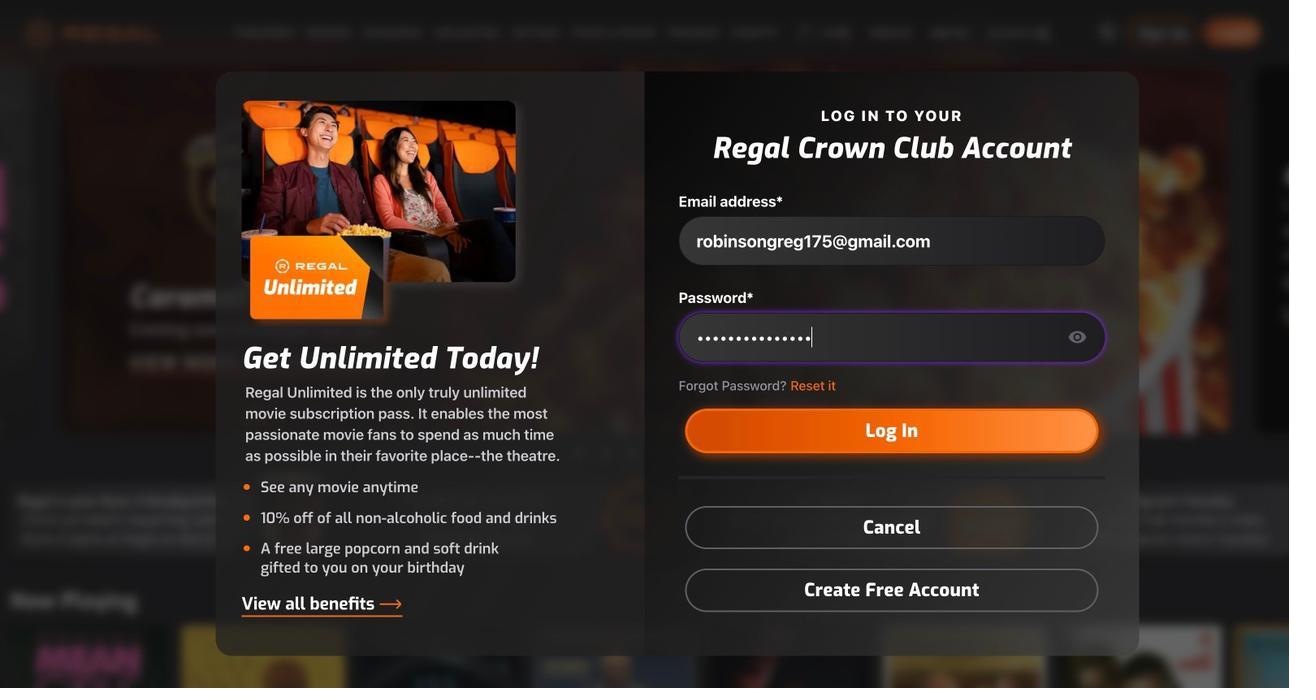 Task type: locate. For each thing, give the bounding box(es) containing it.
regal dark background image
[[0, 0, 1290, 122]]

go to homepage image
[[26, 20, 160, 46]]

get unlimited today! thumbnail image
[[242, 101, 526, 327]]

regal tag image
[[591, 470, 697, 571]]

main element
[[227, 21, 1062, 44]]

None password field
[[679, 313, 1106, 362]]

screenx movies image
[[988, 21, 1057, 44]]



Task type: describe. For each thing, give the bounding box(es) containing it.
example@example.com email field
[[679, 216, 1106, 266]]

caramel glaze popcorn element
[[60, 65, 1230, 434]]

4dx movies image
[[790, 21, 858, 44]]

dune popcorn 4 image
[[238, 470, 344, 571]]

toggle password visibility image
[[1069, 331, 1087, 344]]

rpx movies image
[[927, 21, 976, 44]]

caramel glaze popcorn image
[[60, 65, 1230, 434]]

imax movies image
[[870, 21, 915, 44]]

regal unlimited card image
[[944, 470, 1049, 571]]



Task type: vqa. For each thing, say whether or not it's contained in the screenshot.
right our
no



